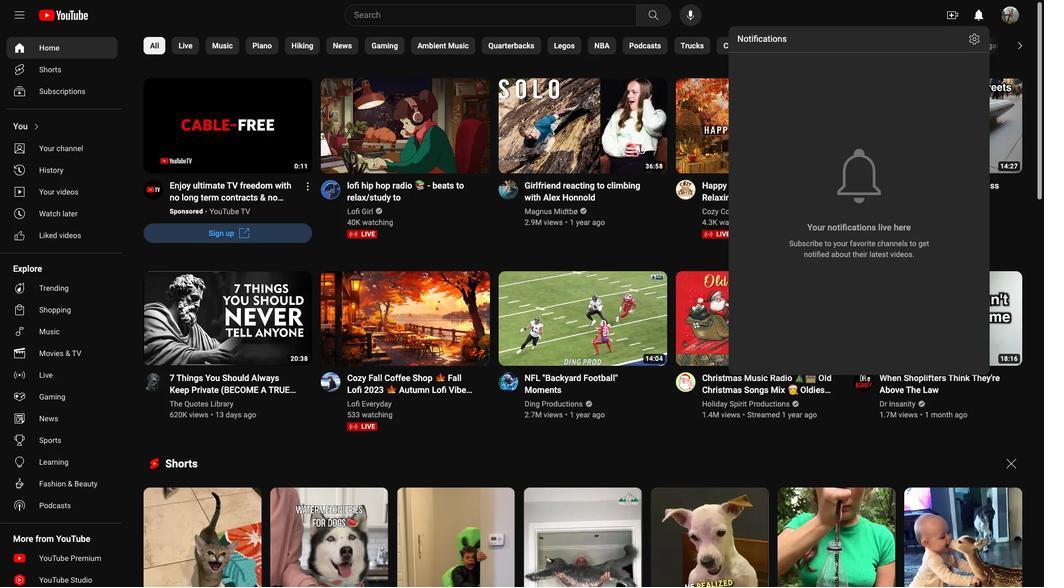 Task type: locate. For each thing, give the bounding box(es) containing it.
1 vertical spatial shorts
[[165, 457, 198, 471]]

trucks
[[681, 41, 704, 50]]

the down shoplifters
[[906, 385, 921, 395]]

live status down peaceful
[[347, 423, 378, 431]]

1 horizontal spatial no
[[268, 192, 278, 203]]

1 year ago down midtbø
[[570, 218, 605, 227]]

videos for your videos
[[56, 188, 79, 196]]

live status down ambience
[[702, 230, 733, 239]]

0 horizontal spatial no
[[170, 192, 179, 203]]

hip
[[362, 180, 374, 191]]

1 left month
[[925, 411, 929, 419]]

to down radio in the top left of the page
[[393, 192, 401, 203]]

true
[[269, 385, 290, 395]]

0 vertical spatial videos
[[56, 188, 79, 196]]

1.7m views
[[880, 411, 918, 419]]

happy autumn morning & relaxing jazz instrumental music at outdoor coffee shop ambience for working
[[702, 180, 820, 227]]

no down the freedom
[[268, 192, 278, 203]]

7 things you should always keep private  (become a true stoic) by the quotes library 620,566 views 13 days ago 20 minutes element
[[170, 373, 299, 407]]

live down "movies"
[[39, 371, 53, 380]]

girlfriend
[[525, 180, 561, 191]]

ultimate
[[193, 180, 225, 191]]

views right 1.3m
[[899, 218, 918, 227]]

tv for movies & tv
[[72, 349, 81, 358]]

1 down midtbø
[[570, 218, 574, 227]]

live
[[179, 41, 193, 50], [39, 371, 53, 380]]

1 vertical spatial tv
[[241, 207, 250, 216]]

your for your videos
[[39, 188, 55, 196]]

fall up 2023
[[369, 373, 382, 384]]

channels
[[878, 239, 908, 248]]

music down songs
[[744, 397, 768, 407]]

0 vertical spatial with
[[275, 180, 291, 191]]

1 year ago down 'nfl "backyard football" moments' link
[[570, 411, 605, 419]]

1 month ago
[[925, 411, 968, 419]]

shop down instrumental
[[800, 204, 820, 215]]

2 productions from the left
[[749, 400, 790, 409]]

2.9m views
[[525, 218, 563, 227]]

1 horizontal spatial news
[[333, 41, 352, 50]]

3 tab from the left
[[878, 37, 915, 54]]

fees.
[[198, 204, 217, 215]]

Search text field
[[354, 8, 634, 22]]

0 horizontal spatial productions
[[542, 400, 583, 409]]

youtube for tv
[[210, 207, 239, 216]]

🍁 up and at left
[[435, 373, 446, 384]]

36 minutes, 58 seconds element
[[646, 162, 663, 170]]

1 vertical spatial christmas
[[702, 385, 742, 395]]

instrumental
[[758, 192, 808, 203]]

live right all
[[179, 41, 193, 50]]

shop inside cozy coffee shop 4.3k watching
[[745, 207, 762, 216]]

happy autumn morning & relaxing jazz instrumental music at outdoor coffee shop ambience for working by cozy coffee shop 1,780,405 views element
[[702, 180, 832, 227]]

🍁 right 2023
[[386, 385, 397, 395]]

1 vertical spatial gaming
[[39, 393, 65, 401]]

autumn up feel
[[399, 385, 430, 395]]

1 horizontal spatial coffee
[[721, 207, 743, 216]]

year for "backyard
[[576, 411, 590, 419]]

0 vertical spatial you
[[13, 121, 28, 132]]

2 horizontal spatial you
[[382, 397, 397, 407]]

watching down everyday
[[362, 411, 393, 419]]

2 horizontal spatial coffee
[[772, 204, 798, 215]]

year down ding productions link
[[576, 411, 590, 419]]

go to channel: youtube tv. image
[[144, 180, 163, 199]]

your
[[39, 144, 55, 153], [39, 188, 55, 196], [808, 222, 825, 233]]

your channel
[[39, 144, 83, 153]]

youtube
[[210, 207, 239, 216], [56, 534, 90, 544], [39, 554, 69, 563], [39, 576, 69, 585]]

1 horizontal spatial shorts
[[165, 457, 198, 471]]

1.4m
[[702, 411, 719, 419]]

cozy for cozy fall coffee shop 🍁 fall lofi 2023 🍁 autumn lofi vibes to make you feel warm and peaceful
[[347, 373, 366, 384]]

term
[[201, 192, 219, 203]]

0 horizontal spatial cozy
[[347, 373, 366, 384]]

1 horizontal spatial cozy
[[702, 207, 719, 216]]

building
[[908, 180, 939, 191]]

None search field
[[325, 4, 673, 26]]

1 vertical spatial 1 year ago
[[570, 411, 605, 419]]

lofi
[[347, 180, 359, 191]]

holiday spirit productions
[[702, 400, 790, 409]]

live status down 40k watching
[[347, 230, 378, 239]]

tab
[[789, 37, 830, 54], [836, 37, 871, 54], [878, 37, 915, 54]]

views
[[544, 218, 563, 227], [899, 218, 918, 227], [189, 411, 208, 419], [544, 411, 563, 419], [721, 411, 741, 419], [899, 411, 918, 419]]

autumn inside 'happy autumn morning & relaxing jazz instrumental music at outdoor coffee shop ambience for working'
[[729, 180, 760, 191]]

news link
[[7, 408, 117, 430], [7, 408, 117, 430]]

views for when shoplifters think they're above the law
[[899, 411, 918, 419]]

1 vertical spatial videos
[[59, 231, 81, 240]]

the up "620k"
[[170, 400, 182, 409]]

0 vertical spatial the
[[906, 385, 921, 395]]

with for enjoy ultimate tv freedom with no long term contracts & no hidden fees.
[[275, 180, 291, 191]]

coffee up ambience
[[721, 207, 743, 216]]

lofi up warm
[[432, 385, 447, 395]]

your up subscribe
[[808, 222, 825, 233]]

shop up for
[[745, 207, 762, 216]]

0 vertical spatial cozy
[[702, 207, 719, 216]]

2 horizontal spatial tab
[[878, 37, 915, 54]]

cozy up 2023
[[347, 373, 366, 384]]

620k
[[170, 411, 187, 419]]

2 vertical spatial christmas
[[702, 397, 742, 407]]

& right "movies"
[[65, 349, 70, 358]]

with
[[275, 180, 291, 191], [525, 192, 541, 203]]

2 vertical spatial you
[[382, 397, 397, 407]]

shorts down "620k"
[[165, 457, 198, 471]]

stoic)
[[170, 397, 197, 407]]

14:04
[[646, 355, 663, 363]]

ago for 7 things you should always keep private  (become a true stoic)
[[244, 411, 256, 419]]

1 horizontal spatial productions
[[749, 400, 790, 409]]

0 vertical spatial christmas
[[702, 373, 742, 384]]

1 horizontal spatial autumn
[[729, 180, 760, 191]]

1 horizontal spatial you
[[205, 373, 220, 384]]

views down spirit
[[721, 411, 741, 419]]

subscriptions
[[39, 87, 86, 96]]

autumn up jazz
[[729, 180, 760, 191]]

ago down honnold
[[592, 218, 605, 227]]

0 horizontal spatial 🍁
[[386, 385, 397, 395]]

1 horizontal spatial live
[[179, 41, 193, 50]]

girl
[[362, 207, 373, 216]]

11 seconds element
[[294, 162, 308, 170]]

your up history
[[39, 144, 55, 153]]

& down the freedom
[[260, 192, 266, 203]]

lofi up to
[[347, 385, 362, 395]]

1 horizontal spatial tv
[[227, 180, 238, 191]]

with inside enjoy ultimate tv freedom with no long term contracts & no hidden fees.
[[275, 180, 291, 191]]

podcasts link
[[7, 495, 117, 517], [7, 495, 117, 517]]

gaming left "ambient"
[[372, 41, 398, 50]]

nyc
[[880, 180, 897, 191]]

your videos
[[39, 188, 79, 196]]

ad - enjoy ultimate tv freedom with no long term contracts & no hidden fees. - 11 seconds - watch across your devices and start streaming the tv you love. - youtube tv - play video element
[[170, 180, 299, 215]]

productions
[[542, 400, 583, 409], [749, 400, 790, 409]]

shop inside cozy fall coffee shop 🍁 fall lofi 2023 🍁 autumn lofi vibes to make you feel warm and peaceful
[[413, 373, 433, 384]]

nyc is building anti-homeless streets…
[[880, 180, 999, 203]]

tv right "movies"
[[72, 349, 81, 358]]

nfl "backyard football" moments
[[525, 373, 618, 395]]

0 vertical spatial shorts
[[39, 65, 61, 74]]

to left your
[[825, 239, 832, 248]]

to inside girlfriend reacting to climbing with alex honnold
[[597, 180, 605, 191]]

1 christmas from the top
[[702, 373, 742, 384]]

dr
[[880, 400, 887, 409]]

0 horizontal spatial shop
[[413, 373, 433, 384]]

about
[[831, 250, 851, 259]]

1 horizontal spatial tab
[[836, 37, 871, 54]]

0 vertical spatial 1 year ago
[[570, 218, 605, 227]]

to left get
[[910, 239, 917, 248]]

0 horizontal spatial gaming
[[39, 393, 65, 401]]

1 vertical spatial podcasts
[[39, 501, 71, 510]]

podcasts right nba
[[629, 41, 661, 50]]

2 fall from the left
[[448, 373, 462, 384]]

1 no from the left
[[170, 192, 179, 203]]

sports link
[[7, 430, 117, 451], [7, 430, 117, 451]]

1 vertical spatial with
[[525, 192, 541, 203]]

views down insanity at bottom right
[[899, 411, 918, 419]]

the
[[906, 385, 921, 395], [170, 400, 182, 409]]

videos.
[[890, 250, 915, 259]]

videos down later
[[59, 231, 81, 240]]

1 down 2022
[[782, 411, 786, 419]]

0 horizontal spatial with
[[275, 180, 291, 191]]

13 days ago
[[215, 411, 256, 419]]

0 horizontal spatial tab
[[789, 37, 830, 54]]

1 vertical spatial 🍁
[[386, 385, 397, 395]]

when shoplifters think they're above the law by dr insanity 1,797,648 views 1 month ago 18 minutes element
[[880, 373, 1009, 397]]

quotes
[[184, 400, 209, 409]]

hop
[[376, 180, 390, 191]]

tab list
[[144, 30, 1044, 61]]

tv down contracts
[[241, 207, 250, 216]]

cozy coffee shop image
[[676, 180, 696, 199]]

youtube premium link
[[7, 548, 117, 569], [7, 548, 117, 569]]

cozy fall coffee shop 🍁 fall lofi 2023 🍁 autumn lofi vibes to make you feel warm and peaceful by lofi everyday  125,377 views element
[[347, 373, 477, 419]]

1 vertical spatial your
[[39, 188, 55, 196]]

ago for girlfriend reacting to climbing with alex honnold
[[592, 218, 605, 227]]

0 horizontal spatial tv
[[72, 349, 81, 358]]

ago right month
[[955, 411, 968, 419]]

1 horizontal spatial with
[[525, 192, 541, 203]]

fall up vibes
[[448, 373, 462, 384]]

music inside 'happy autumn morning & relaxing jazz instrumental music at outdoor coffee shop ambience for working'
[[702, 204, 726, 215]]

autumn inside cozy fall coffee shop 🍁 fall lofi 2023 🍁 autumn lofi vibes to make you feel warm and peaceful
[[399, 385, 430, 395]]

productions inside holiday spirit productions link
[[749, 400, 790, 409]]

nfl "backyard football" moments by ding productions 2,766,390 views 1 year ago 14 minutes, 4 seconds element
[[525, 373, 654, 397]]

relaxing
[[702, 192, 736, 203]]

music down relaxing
[[702, 204, 726, 215]]

productions up streamed
[[749, 400, 790, 409]]

& up instrumental
[[797, 180, 802, 191]]

ding productions image
[[499, 373, 518, 392]]

watching down cozy coffee shop link
[[719, 218, 750, 227]]

1 vertical spatial autumn
[[399, 385, 430, 395]]

girlfriend reacting to climbing with alex honnold link
[[525, 180, 654, 204]]

old
[[819, 373, 832, 384]]

to right reacting
[[597, 180, 605, 191]]

streets…
[[880, 192, 914, 203]]

ago for nfl "backyard football" moments
[[592, 411, 605, 419]]

1 vertical spatial you
[[205, 373, 220, 384]]

with up magnus at the right top
[[525, 192, 541, 203]]

working
[[757, 216, 789, 227]]

0 vertical spatial autumn
[[729, 180, 760, 191]]

live
[[361, 230, 375, 238], [716, 230, 730, 238], [361, 423, 375, 431]]

coffee down instrumental
[[772, 204, 798, 215]]

homeless
[[960, 180, 999, 191]]

year down midtbø
[[576, 218, 590, 227]]

2 vertical spatial tv
[[72, 349, 81, 358]]

2022
[[770, 397, 790, 407]]

36:58 link
[[499, 78, 667, 174]]

history link
[[7, 159, 117, 181], [7, 159, 117, 181]]

0 horizontal spatial fall
[[369, 373, 382, 384]]

1 down ding productions link
[[570, 411, 574, 419]]

podcasts down fashion
[[39, 501, 71, 510]]

shop up warm
[[413, 373, 433, 384]]

videos for liked videos
[[59, 231, 81, 240]]

2 vertical spatial your
[[808, 222, 825, 233]]

1 vertical spatial live
[[39, 371, 53, 380]]

productions up 2.7m views
[[542, 400, 583, 409]]

views down the 'quotes'
[[189, 411, 208, 419]]

beats
[[433, 180, 454, 191]]

lofi hip hop radio 📚 - beats to relax/study to
[[347, 180, 464, 203]]

0 vertical spatial live
[[179, 41, 193, 50]]

1 for when
[[925, 411, 929, 419]]

views for nfl "backyard football" moments
[[544, 411, 563, 419]]

1 year ago for reacting
[[570, 218, 605, 227]]

1 horizontal spatial shop
[[745, 207, 762, 216]]

moments
[[525, 385, 562, 395]]

18 minutes, 16 seconds element
[[1001, 355, 1018, 363]]

2023
[[364, 385, 384, 395]]

you inside cozy fall coffee shop 🍁 fall lofi 2023 🍁 autumn lofi vibes to make you feel warm and peaceful
[[382, 397, 397, 407]]

ago down 'nfl "backyard football" moments' link
[[592, 411, 605, 419]]

year for reacting
[[576, 218, 590, 227]]

fashion & beauty link
[[7, 473, 117, 495], [7, 473, 117, 495]]

2 horizontal spatial shop
[[800, 204, 820, 215]]

1 horizontal spatial 🍁
[[435, 373, 446, 384]]

1 vertical spatial cozy
[[347, 373, 366, 384]]

0 horizontal spatial live
[[39, 371, 53, 380]]

1 horizontal spatial gaming
[[372, 41, 398, 50]]

coffee up feel
[[384, 373, 411, 384]]

things
[[177, 373, 203, 384]]

coffee
[[772, 204, 798, 215], [721, 207, 743, 216], [384, 373, 411, 384]]

0 horizontal spatial news
[[39, 414, 58, 423]]

1 vertical spatial the
[[170, 400, 182, 409]]

1 tab from the left
[[789, 37, 830, 54]]

live down ambience
[[716, 230, 730, 238]]

lofi up 533 on the left bottom of the page
[[347, 400, 360, 409]]

0 vertical spatial 🍁
[[435, 373, 446, 384]]

views down magnus midtbø link
[[544, 218, 563, 227]]

music up "movies"
[[39, 327, 60, 336]]

18:16 link
[[854, 271, 1022, 367]]

gaming down "movies"
[[39, 393, 65, 401]]

14:04 link
[[499, 271, 667, 367]]

0 vertical spatial podcasts
[[629, 41, 661, 50]]

shorts down home
[[39, 65, 61, 74]]

cozy inside cozy fall coffee shop 🍁 fall lofi 2023 🍁 autumn lofi vibes to make you feel warm and peaceful
[[347, 373, 366, 384]]

news right the hiking at the left of the page
[[333, 41, 352, 50]]

1 horizontal spatial podcasts
[[629, 41, 661, 50]]

cozy inside cozy coffee shop 4.3k watching
[[702, 207, 719, 216]]

ago right days
[[244, 411, 256, 419]]

0 vertical spatial news
[[333, 41, 352, 50]]

views down ding productions
[[544, 411, 563, 419]]

1 1 year ago from the top
[[570, 218, 605, 227]]

streamed
[[747, 411, 780, 419]]

tv up contracts
[[227, 180, 238, 191]]

podcasts inside tab list
[[629, 41, 661, 50]]

all
[[150, 41, 159, 50]]

0 horizontal spatial coffee
[[384, 373, 411, 384]]

1 vertical spatial news
[[39, 414, 58, 423]]

1 productions from the left
[[542, 400, 583, 409]]

cozy fall coffee shop 🍁 fall lofi 2023 🍁 autumn lofi vibes to make you feel warm and peaceful link
[[347, 373, 477, 419]]

533
[[347, 411, 360, 419]]

dr insanity image
[[854, 373, 873, 392]]

with right the freedom
[[275, 180, 291, 191]]

2 1 year ago from the top
[[570, 411, 605, 419]]

think
[[948, 373, 970, 384]]

videos up later
[[56, 188, 79, 196]]

🎅
[[787, 385, 798, 395]]

live status for lofi hip hop radio 📚 - beats to relax/study to
[[347, 230, 378, 239]]

more
[[13, 534, 33, 544]]

from
[[35, 534, 54, 544]]

with for girlfriend reacting to climbing with alex honnold
[[525, 192, 541, 203]]

live status
[[347, 230, 378, 239], [702, 230, 733, 239], [347, 423, 378, 431]]

0 vertical spatial your
[[39, 144, 55, 153]]

days
[[226, 411, 242, 419]]

contracts
[[221, 192, 258, 203]]

magnus midtbø link
[[525, 206, 579, 217]]

1 fall from the left
[[369, 373, 382, 384]]

cozy up 4.3k
[[702, 207, 719, 216]]

1 horizontal spatial the
[[906, 385, 921, 395]]

games
[[988, 41, 1011, 50]]

0 vertical spatial tv
[[227, 180, 238, 191]]

1
[[570, 218, 574, 227], [570, 411, 574, 419], [782, 411, 786, 419], [925, 411, 929, 419]]

with inside girlfriend reacting to climbing with alex honnold
[[525, 192, 541, 203]]

sign up link
[[144, 223, 312, 243]]

tab list containing all
[[144, 30, 1044, 61]]

music left piano
[[212, 41, 233, 50]]

your up watch
[[39, 188, 55, 196]]

3 christmas from the top
[[702, 397, 742, 407]]

fashion & beauty
[[39, 480, 98, 488]]

no down enjoy at top left
[[170, 192, 179, 203]]

notifications
[[737, 34, 787, 44]]

notifications
[[828, 222, 876, 233]]

2 christmas from the top
[[702, 385, 742, 395]]

live down peaceful
[[361, 423, 375, 431]]

live down 40k watching
[[361, 230, 375, 238]]

your channel link
[[7, 138, 117, 159], [7, 138, 117, 159]]

0 horizontal spatial autumn
[[399, 385, 430, 395]]

holiday spirit productions image
[[676, 373, 696, 392]]

news up sports
[[39, 414, 58, 423]]

18:16
[[1001, 355, 1018, 363]]

"backyard
[[543, 373, 581, 384]]

shopping
[[39, 306, 71, 314]]

0 horizontal spatial the
[[170, 400, 182, 409]]

tv inside enjoy ultimate tv freedom with no long term contracts & no hidden fees.
[[227, 180, 238, 191]]

1 horizontal spatial fall
[[448, 373, 462, 384]]



Task type: vqa. For each thing, say whether or not it's contained in the screenshot.
third "tab" from left
yes



Task type: describe. For each thing, give the bounding box(es) containing it.
2 tab from the left
[[836, 37, 871, 54]]

0:11 link
[[144, 78, 312, 174]]

at
[[728, 204, 736, 215]]

holiday
[[702, 400, 728, 409]]

girlfriend reacting to climbing with alex honnold
[[525, 180, 640, 203]]

insanity
[[889, 400, 916, 409]]

action-
[[928, 41, 952, 50]]

1.3m
[[880, 218, 897, 227]]

avatar image image
[[1002, 7, 1019, 24]]

hiking
[[292, 41, 313, 50]]

christmas music radio 🎄📻 old christmas songs mix 🎅 oldies christmas music 2022 by holiday spirit productions 1,434,995 views streamed 1 year ago 8 hours, 4 minutes element
[[702, 373, 832, 407]]

nfl
[[525, 373, 540, 384]]

lofi inside lofi everyday 533 watching
[[347, 400, 360, 409]]

coffee inside cozy coffee shop 4.3k watching
[[721, 207, 743, 216]]

keep
[[170, 385, 189, 395]]

1 for girlfriend
[[570, 218, 574, 227]]

0 vertical spatial gaming
[[372, 41, 398, 50]]

you inside 7 things you should always keep private  (become a true stoic)
[[205, 373, 220, 384]]

relax/study
[[347, 192, 391, 203]]

productions inside ding productions link
[[542, 400, 583, 409]]

magnus midtbø
[[525, 207, 578, 216]]

2 horizontal spatial tv
[[241, 207, 250, 216]]

live for lofi hip hop radio 📚 - beats to relax/study to
[[361, 230, 375, 238]]

the quotes library image
[[144, 373, 163, 392]]

live status for happy autumn morning & relaxing jazz instrumental music at outdoor coffee shop ambience for working
[[702, 230, 733, 239]]

views for 7 things you should always keep private  (become a true stoic)
[[189, 411, 208, 419]]

cozy for cozy coffee shop 4.3k watching
[[702, 207, 719, 216]]

make
[[359, 397, 380, 407]]

live
[[878, 222, 892, 233]]

freedom
[[240, 180, 273, 191]]

oldies
[[800, 385, 825, 395]]

youtube studio
[[39, 576, 92, 585]]

0:11
[[294, 162, 308, 170]]

the inside when shoplifters think they're above the law
[[906, 385, 921, 395]]

lofi everyday link
[[347, 399, 394, 410]]

0 horizontal spatial shorts
[[39, 65, 61, 74]]

-
[[428, 180, 430, 191]]

ago for when shoplifters think they're above the law
[[955, 411, 968, 419]]

watch later
[[39, 209, 78, 218]]

the quotes library
[[170, 400, 233, 409]]

live for happy autumn morning & relaxing jazz instrumental music at outdoor coffee shop ambience for working
[[716, 230, 730, 238]]

cozy coffee shop link
[[702, 206, 763, 217]]

ding productions
[[525, 400, 583, 409]]

watching down "girl"
[[362, 218, 393, 227]]

always
[[251, 373, 279, 384]]

month
[[931, 411, 953, 419]]

620k views
[[170, 411, 208, 419]]

nfl "backyard football" moments link
[[525, 373, 654, 397]]

christmas music radio 🎄📻 old christmas songs mix 🎅 oldies christmas music 2022 link
[[702, 373, 832, 407]]

cash jordan image
[[854, 180, 873, 199]]

0 horizontal spatial you
[[13, 121, 28, 132]]

later
[[62, 209, 78, 218]]

liked videos
[[39, 231, 81, 240]]

girlfriend reacting to climbing with alex honnold by magnus midtbø 2,985,267 views 1 year ago 36 minutes from your watch later playlist element
[[525, 180, 654, 204]]

for
[[743, 216, 754, 227]]

dr insanity
[[880, 400, 916, 409]]

piano
[[252, 41, 272, 50]]

& inside enjoy ultimate tv freedom with no long term contracts & no hidden fees.
[[260, 192, 266, 203]]

music right "ambient"
[[448, 41, 469, 50]]

views for christmas music radio 🎄📻 old christmas songs mix 🎅 oldies christmas music 2022
[[721, 411, 741, 419]]

streamed 1 year ago
[[747, 411, 817, 419]]

holiday spirit productions link
[[702, 399, 791, 410]]

explore
[[13, 264, 42, 274]]

watching inside cozy coffee shop 4.3k watching
[[719, 218, 750, 227]]

trending
[[39, 284, 69, 293]]

enjoy
[[170, 180, 191, 191]]

adventure
[[952, 41, 986, 50]]

tv for enjoy ultimate tv freedom with no long term contracts & no hidden fees.
[[227, 180, 238, 191]]

coffee inside cozy fall coffee shop 🍁 fall lofi 2023 🍁 autumn lofi vibes to make you feel warm and peaceful
[[384, 373, 411, 384]]

20:38
[[291, 355, 308, 363]]

& left beauty at left
[[68, 480, 73, 488]]

everyday
[[362, 400, 392, 409]]

history
[[39, 166, 63, 175]]

go to channel: youtube tv. element
[[210, 207, 250, 216]]

watching inside lofi everyday 533 watching
[[362, 411, 393, 419]]

your for your channel
[[39, 144, 55, 153]]

reacting
[[563, 180, 595, 191]]

learning
[[39, 458, 69, 467]]

0 horizontal spatial podcasts
[[39, 501, 71, 510]]

feel
[[399, 397, 416, 407]]

enjoy ultimate tv freedom with no long term contracts & no hidden fees.
[[170, 180, 291, 215]]

40k watching
[[347, 218, 393, 227]]

20 minutes, 38 seconds element
[[291, 355, 308, 363]]

2 no from the left
[[268, 192, 278, 203]]

your
[[833, 239, 848, 248]]

youtube for studio
[[39, 576, 69, 585]]

lofi girl
[[347, 207, 373, 216]]

7 things you should always keep private  (become a true stoic)
[[170, 373, 290, 407]]

and
[[443, 397, 458, 407]]

0:11 button
[[144, 78, 312, 174]]

year down 2022
[[788, 411, 802, 419]]

subscribe to your favorite channels to get notified about their latest videos.
[[789, 239, 931, 259]]

lofi girl image
[[321, 180, 341, 199]]

lofi up the 40k
[[347, 207, 360, 216]]

the quotes library link
[[170, 399, 234, 410]]

views for girlfriend reacting to climbing with alex honnold
[[544, 218, 563, 227]]

1 for nfl
[[570, 411, 574, 419]]

Sign up text field
[[209, 229, 234, 237]]

coffee inside 'happy autumn morning & relaxing jazz instrumental music at outdoor coffee shop ambience for working'
[[772, 204, 798, 215]]

ding
[[525, 400, 540, 409]]

7 things you should always keep private  (become a true stoic) link
[[170, 373, 299, 407]]

quarterbacks
[[488, 41, 535, 50]]

shop inside 'happy autumn morning & relaxing jazz instrumental music at outdoor coffee shop ambience for working'
[[800, 204, 820, 215]]

& inside 'happy autumn morning & relaxing jazz instrumental music at outdoor coffee shop ambience for working'
[[797, 180, 802, 191]]

your for your notifications live here
[[808, 222, 825, 233]]

they're
[[972, 373, 1000, 384]]

is
[[899, 180, 906, 191]]

movies
[[39, 349, 64, 358]]

2.7m views
[[525, 411, 563, 419]]

ago down oldies
[[804, 411, 817, 419]]

40k
[[347, 218, 361, 227]]

should
[[222, 373, 249, 384]]

music up songs
[[744, 373, 768, 384]]

lofi hip hop radio 📚 - beats to relax/study to by lofi girl 299,617,567 views element
[[347, 180, 477, 204]]

ding productions link
[[525, 399, 584, 410]]

fashion
[[39, 480, 66, 488]]

1 year ago for "backyard
[[570, 411, 605, 419]]

14 minutes, 27 seconds element
[[1001, 162, 1018, 170]]

here
[[894, 222, 911, 233]]

spirit
[[730, 400, 747, 409]]

notified
[[804, 250, 829, 259]]

live status for cozy fall coffee shop 🍁 fall lofi 2023 🍁 autumn lofi vibes to make you feel warm and peaceful
[[347, 423, 378, 431]]

magnus midtbø image
[[499, 180, 518, 199]]

lofi everyday image
[[321, 373, 341, 392]]

when
[[880, 373, 902, 384]]

news inside tab list
[[333, 41, 352, 50]]

to right beats
[[456, 180, 464, 191]]

nyc is building anti-homeless streets… by cash jordan 1,324,539 views 3 days ago 14 minutes, 27 seconds element
[[880, 180, 1009, 204]]

law
[[923, 385, 939, 395]]

14 minutes, 4 seconds element
[[646, 355, 663, 363]]

youtube for premium
[[39, 554, 69, 563]]

live for cozy fall coffee shop 🍁 fall lofi 2023 🍁 autumn lofi vibes to make you feel warm and peaceful
[[361, 423, 375, 431]]

to
[[347, 397, 357, 407]]

youtube premium
[[39, 554, 101, 563]]

ambient
[[418, 41, 446, 50]]

happy autumn morning & relaxing jazz instrumental music at outdoor coffee shop ambience for working link
[[702, 180, 832, 227]]

7
[[170, 373, 175, 384]]



